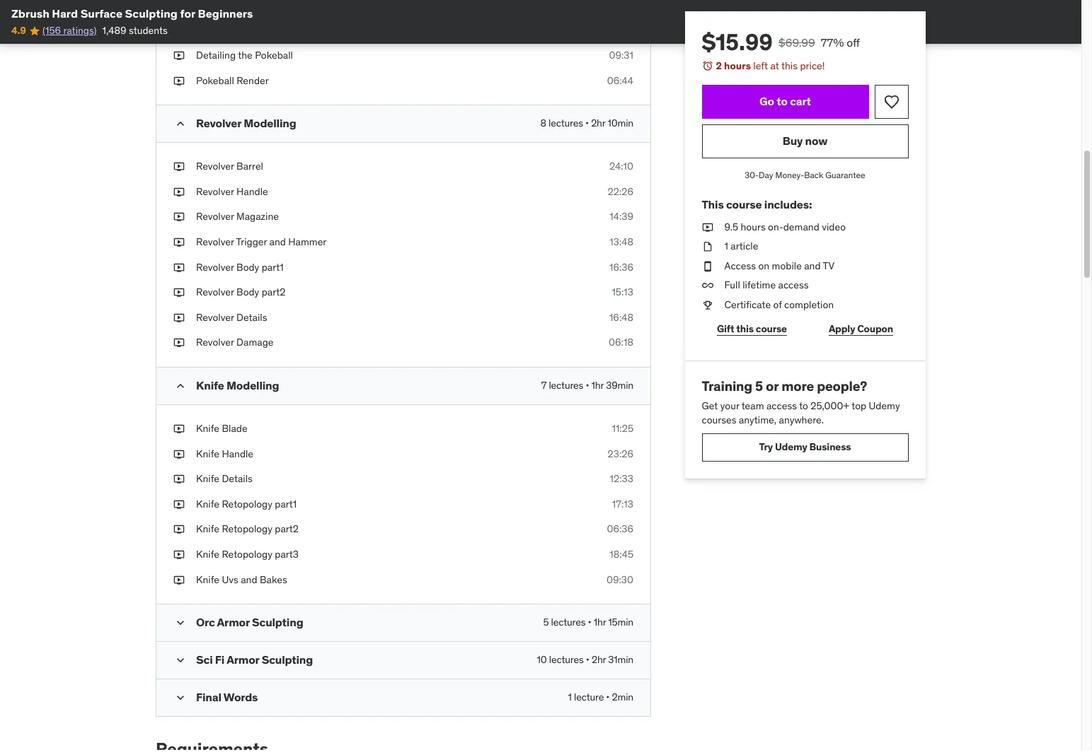 Task type: describe. For each thing, give the bounding box(es) containing it.
team
[[742, 400, 764, 413]]

xsmall image for revolver handle
[[173, 185, 185, 199]]

top
[[852, 400, 867, 413]]

09:24
[[607, 24, 633, 36]]

final
[[196, 691, 221, 705]]

1,489 students
[[102, 24, 168, 37]]

small image for sci fi armor sculpting
[[173, 654, 188, 668]]

knife for knife modelling
[[196, 379, 224, 393]]

(156 ratings)
[[42, 24, 97, 37]]

knife for knife handle
[[196, 448, 219, 460]]

1 vertical spatial pokeball
[[255, 49, 293, 62]]

go to cart
[[760, 94, 811, 108]]

knife for knife retopology part1
[[196, 498, 219, 511]]

revolver for revolver details
[[196, 311, 234, 324]]

2min
[[612, 692, 633, 704]]

training 5 or more people? get your team access to 25,000+ top udemy courses anytime, anywhere.
[[702, 378, 900, 427]]

• for revolver modelling
[[585, 117, 589, 130]]

0 vertical spatial this
[[782, 59, 798, 72]]

anywhere.
[[779, 414, 824, 427]]

xsmall image for revolver barrel
[[173, 160, 185, 174]]

this
[[702, 198, 724, 212]]

10
[[537, 654, 547, 667]]

knife for knife details
[[196, 473, 219, 486]]

5 inside training 5 or more people? get your team access to 25,000+ top udemy courses anytime, anywhere.
[[756, 378, 763, 395]]

0 vertical spatial course
[[726, 198, 762, 212]]

lectures for knife modelling
[[549, 379, 583, 392]]

modelling for revolver modelling
[[244, 116, 296, 130]]

1,489
[[102, 24, 126, 37]]

of
[[774, 299, 782, 311]]

go
[[760, 94, 775, 108]]

this course includes:
[[702, 198, 812, 212]]

2
[[716, 59, 722, 72]]

at
[[771, 59, 780, 72]]

$15.99 $69.99 77% off
[[702, 28, 860, 57]]

article
[[731, 240, 759, 253]]

try udemy business link
[[702, 434, 909, 462]]

revolver barrel
[[196, 160, 263, 173]]

• for final words
[[606, 692, 610, 704]]

06:36
[[607, 523, 633, 536]]

revolver body part1
[[196, 261, 284, 274]]

udemy inside training 5 or more people? get your team access to 25,000+ top udemy courses anytime, anywhere.
[[869, 400, 900, 413]]

16:36
[[609, 261, 633, 274]]

hard
[[52, 6, 78, 21]]

• for knife modelling
[[586, 379, 589, 392]]

part2 for knife retopology part2
[[275, 523, 299, 536]]

09:31
[[609, 49, 633, 62]]

hours for 9.5
[[741, 221, 766, 233]]

apply
[[829, 323, 856, 336]]

revolver for revolver handle
[[196, 185, 234, 198]]

xsmall image for revolver trigger and hammer
[[173, 236, 185, 250]]

words
[[224, 691, 258, 705]]

1 for 1 article
[[725, 240, 729, 253]]

handle for revolver
[[236, 185, 268, 198]]

knife retopology part3
[[196, 549, 299, 561]]

hours for 2
[[724, 59, 751, 72]]

retopology for part2
[[222, 523, 272, 536]]

$15.99
[[702, 28, 773, 57]]

knife modelling
[[196, 379, 279, 393]]

xsmall image left knife retopology part3 on the left bottom of the page
[[173, 549, 185, 562]]

1 vertical spatial udemy
[[775, 441, 808, 454]]

your
[[721, 400, 740, 413]]

39min
[[606, 379, 633, 392]]

part2 for revolver body part2
[[262, 286, 286, 299]]

damage
[[236, 336, 274, 349]]

students
[[129, 24, 168, 37]]

coupon
[[858, 323, 894, 336]]

lifetime
[[743, 279, 776, 292]]

xsmall image left the beginners at the left of page
[[173, 0, 185, 12]]

77%
[[821, 35, 844, 50]]

lecture
[[574, 692, 604, 704]]

0 horizontal spatial this
[[737, 323, 754, 336]]

on-
[[768, 221, 784, 233]]

1 lecture • 2min
[[568, 692, 633, 704]]

1 vertical spatial course
[[756, 323, 787, 336]]

left
[[754, 59, 768, 72]]

revolver damage
[[196, 336, 274, 349]]

part3
[[275, 549, 299, 561]]

handle for knife
[[222, 448, 253, 460]]

pokeball render
[[196, 74, 269, 87]]

body for part1
[[236, 261, 259, 274]]

knife for knife retopology part2
[[196, 523, 219, 536]]

pokeball secondary shapes
[[196, 24, 319, 36]]

magazine
[[236, 211, 279, 223]]

18:45
[[610, 549, 633, 561]]

revolver for revolver body part2
[[196, 286, 234, 299]]

25,000+
[[811, 400, 850, 413]]

for
[[180, 6, 195, 21]]

30-
[[745, 170, 759, 180]]

knife for knife blade
[[196, 423, 219, 435]]

retopology for part1
[[222, 498, 272, 511]]

1 vertical spatial armor
[[227, 653, 259, 668]]

training
[[702, 378, 753, 395]]

mobile
[[772, 260, 802, 272]]

knife for knife uvs and bakes
[[196, 574, 219, 586]]

to inside button
[[777, 94, 788, 108]]

pokeball for pokeball secondary shapes
[[196, 24, 234, 36]]

money-
[[776, 170, 805, 180]]

8
[[540, 117, 546, 130]]

wishlist image
[[883, 93, 900, 110]]

0 vertical spatial access
[[779, 279, 809, 292]]

15min
[[608, 617, 633, 629]]

zbrush
[[11, 6, 49, 21]]

now
[[806, 134, 828, 148]]

revolver for revolver body part1
[[196, 261, 234, 274]]

courses
[[702, 414, 737, 427]]

xsmall image left revolver details
[[173, 311, 185, 325]]

gift
[[717, 323, 735, 336]]

12:33
[[610, 473, 633, 486]]

09:30
[[607, 574, 633, 586]]

completion
[[785, 299, 834, 311]]

alarm image
[[702, 60, 713, 71]]

10 lectures • 2hr 31min
[[537, 654, 633, 667]]

9.5
[[725, 221, 739, 233]]

31min
[[608, 654, 633, 667]]

video
[[822, 221, 846, 233]]

xsmall image left knife details
[[173, 473, 185, 487]]

1 vertical spatial sculpting
[[252, 616, 303, 630]]

xsmall image for knife retopology part2
[[173, 523, 185, 537]]

to inside training 5 or more people? get your team access to 25,000+ top udemy courses anytime, anywhere.
[[800, 400, 809, 413]]

revolver details
[[196, 311, 267, 324]]

detailing
[[196, 49, 236, 62]]

secondary
[[236, 24, 284, 36]]

or
[[766, 378, 779, 395]]

get
[[702, 400, 718, 413]]

orc armor sculpting
[[196, 616, 303, 630]]

xsmall image left 'revolver body part2' on the left of page
[[173, 286, 185, 300]]

and for 13:48
[[269, 236, 286, 248]]

8 lectures • 2hr 10min
[[540, 117, 633, 130]]

access
[[725, 260, 756, 272]]

retopology for part3
[[222, 549, 272, 561]]



Task type: vqa. For each thing, say whether or not it's contained in the screenshot.
top "Podcasting"
no



Task type: locate. For each thing, give the bounding box(es) containing it.
retopology up knife retopology part3 on the left bottom of the page
[[222, 523, 272, 536]]

small image for orc
[[173, 617, 188, 631]]

22:26
[[608, 185, 633, 198]]

access inside training 5 or more people? get your team access to 25,000+ top udemy courses anytime, anywhere.
[[767, 400, 797, 413]]

1 vertical spatial retopology
[[222, 523, 272, 536]]

3 knife from the top
[[196, 448, 219, 460]]

access on mobile and tv
[[725, 260, 835, 272]]

2 knife from the top
[[196, 423, 219, 435]]

1 knife from the top
[[196, 379, 224, 393]]

buy now button
[[702, 124, 909, 158]]

retopology down knife retopology part2
[[222, 549, 272, 561]]

guarantee
[[826, 170, 866, 180]]

1 vertical spatial and
[[805, 260, 821, 272]]

0 vertical spatial to
[[777, 94, 788, 108]]

1 left article
[[725, 240, 729, 253]]

1 vertical spatial part2
[[275, 523, 299, 536]]

06:18
[[609, 336, 633, 349]]

1 horizontal spatial 5
[[756, 378, 763, 395]]

1 for 1 lecture • 2min
[[568, 692, 572, 704]]

7 lectures • 1hr 39min
[[541, 379, 633, 392]]

xsmall image
[[173, 49, 185, 63], [173, 74, 185, 88], [173, 160, 185, 174], [173, 185, 185, 199], [173, 211, 185, 224], [702, 221, 713, 234], [173, 236, 185, 250], [702, 240, 713, 254], [173, 336, 185, 350], [173, 423, 185, 436], [173, 448, 185, 462], [173, 523, 185, 537], [173, 574, 185, 588]]

tv
[[823, 260, 835, 272]]

knife down knife details
[[196, 498, 219, 511]]

2 retopology from the top
[[222, 523, 272, 536]]

0 horizontal spatial 5
[[543, 617, 549, 629]]

small image
[[173, 117, 188, 131], [173, 379, 188, 394], [173, 654, 188, 668]]

try
[[759, 441, 773, 454]]

this right "gift"
[[737, 323, 754, 336]]

• left 31min
[[586, 654, 589, 667]]

• left 2min on the bottom right
[[606, 692, 610, 704]]

2hr for revolver modelling
[[591, 117, 605, 130]]

day
[[759, 170, 774, 180]]

xsmall image left access
[[702, 260, 713, 273]]

5 knife from the top
[[196, 498, 219, 511]]

access down mobile
[[779, 279, 809, 292]]

2hr left 10min
[[591, 117, 605, 130]]

(156
[[42, 24, 61, 37]]

knife handle
[[196, 448, 253, 460]]

blade
[[222, 423, 247, 435]]

• left 39min
[[586, 379, 589, 392]]

1 revolver from the top
[[196, 116, 241, 130]]

part2
[[262, 286, 286, 299], [275, 523, 299, 536]]

xsmall image for knife handle
[[173, 448, 185, 462]]

revolver down revolver magazine
[[196, 236, 234, 248]]

1 vertical spatial this
[[737, 323, 754, 336]]

pokeball down the beginners at the left of page
[[196, 24, 234, 36]]

on
[[759, 260, 770, 272]]

revolver down revolver details
[[196, 336, 234, 349]]

xsmall image down for at the left
[[173, 24, 185, 38]]

• left 15min
[[588, 617, 591, 629]]

revolver for revolver damage
[[196, 336, 234, 349]]

2 small image from the top
[[173, 379, 188, 394]]

2 small image from the top
[[173, 692, 188, 706]]

4 knife from the top
[[196, 473, 219, 486]]

6 knife from the top
[[196, 523, 219, 536]]

3 revolver from the top
[[196, 185, 234, 198]]

5 revolver from the top
[[196, 236, 234, 248]]

xsmall image for revolver magazine
[[173, 211, 185, 224]]

2 vertical spatial and
[[241, 574, 257, 586]]

hours up article
[[741, 221, 766, 233]]

to up anywhere.
[[800, 400, 809, 413]]

xsmall image left knife retopology part1
[[173, 498, 185, 512]]

barrel
[[236, 160, 263, 173]]

lectures for sci fi armor sculpting
[[549, 654, 584, 667]]

udemy right try
[[775, 441, 808, 454]]

gift this course
[[717, 323, 787, 336]]

revolver handle
[[196, 185, 268, 198]]

details up knife retopology part1
[[222, 473, 253, 486]]

part2 up part3
[[275, 523, 299, 536]]

xsmall image for knife blade
[[173, 423, 185, 436]]

1 vertical spatial to
[[800, 400, 809, 413]]

small image left final
[[173, 692, 188, 706]]

1 vertical spatial modelling
[[227, 379, 279, 393]]

knife left uvs at the bottom left of page
[[196, 574, 219, 586]]

zbrush hard surface sculpting for beginners
[[11, 6, 253, 21]]

course up 9.5
[[726, 198, 762, 212]]

1 vertical spatial 5
[[543, 617, 549, 629]]

details for revolver details
[[236, 311, 267, 324]]

small image
[[173, 617, 188, 631], [173, 692, 188, 706]]

sculpting
[[125, 6, 178, 21], [252, 616, 303, 630], [262, 653, 313, 668]]

course down of
[[756, 323, 787, 336]]

3 retopology from the top
[[222, 549, 272, 561]]

1 body from the top
[[236, 261, 259, 274]]

14:39
[[610, 211, 633, 223]]

6 revolver from the top
[[196, 261, 234, 274]]

7 revolver from the top
[[196, 286, 234, 299]]

small image for revolver modelling
[[173, 117, 188, 131]]

2 hours left at this price!
[[716, 59, 825, 72]]

0 vertical spatial 1
[[725, 240, 729, 253]]

modelling for knife modelling
[[227, 379, 279, 393]]

modelling down damage
[[227, 379, 279, 393]]

revolver magazine
[[196, 211, 279, 223]]

xsmall image for revolver damage
[[173, 336, 185, 350]]

0 vertical spatial handle
[[236, 185, 268, 198]]

revolver up revolver handle
[[196, 160, 234, 173]]

lectures right 10
[[549, 654, 584, 667]]

4.9
[[11, 24, 26, 37]]

lectures for revolver modelling
[[549, 117, 583, 130]]

pokeball right the
[[255, 49, 293, 62]]

shapes
[[286, 24, 319, 36]]

0 vertical spatial modelling
[[244, 116, 296, 130]]

7 knife from the top
[[196, 549, 219, 561]]

part2 down revolver body part1
[[262, 286, 286, 299]]

9.5 hours on-demand video
[[725, 221, 846, 233]]

armor right orc
[[217, 616, 250, 630]]

0 horizontal spatial udemy
[[775, 441, 808, 454]]

23:26
[[608, 448, 633, 460]]

part1 for revolver body part1
[[262, 261, 284, 274]]

part1
[[262, 261, 284, 274], [275, 498, 297, 511]]

2hr left 31min
[[592, 654, 606, 667]]

revolver up revolver barrel
[[196, 116, 241, 130]]

0 vertical spatial and
[[269, 236, 286, 248]]

modelling
[[244, 116, 296, 130], [227, 379, 279, 393]]

retopology
[[222, 498, 272, 511], [222, 523, 272, 536], [222, 549, 272, 561]]

business
[[810, 441, 851, 454]]

1 horizontal spatial and
[[269, 236, 286, 248]]

2 horizontal spatial and
[[805, 260, 821, 272]]

small image left revolver modelling
[[173, 117, 188, 131]]

1 vertical spatial hours
[[741, 221, 766, 233]]

buy now
[[783, 134, 828, 148]]

access down or
[[767, 400, 797, 413]]

10min
[[608, 117, 633, 130]]

0 vertical spatial pokeball
[[196, 24, 234, 36]]

knife up knife blade
[[196, 379, 224, 393]]

sculpting up students
[[125, 6, 178, 21]]

handle down blade
[[222, 448, 253, 460]]

lectures up 10 lectures • 2hr 31min
[[551, 617, 586, 629]]

render
[[236, 74, 269, 87]]

1hr left 39min
[[591, 379, 604, 392]]

• left 10min
[[585, 117, 589, 130]]

5 lectures • 1hr 15min
[[543, 617, 633, 629]]

certificate
[[725, 299, 771, 311]]

0 vertical spatial body
[[236, 261, 259, 274]]

small image left sci
[[173, 654, 188, 668]]

knife
[[196, 379, 224, 393], [196, 423, 219, 435], [196, 448, 219, 460], [196, 473, 219, 486], [196, 498, 219, 511], [196, 523, 219, 536], [196, 549, 219, 561], [196, 574, 219, 586]]

knife retopology part2
[[196, 523, 299, 536]]

pokeball down detailing
[[196, 74, 234, 87]]

knife for knife retopology part3
[[196, 549, 219, 561]]

5 left or
[[756, 378, 763, 395]]

1 2hr from the top
[[591, 117, 605, 130]]

1 horizontal spatial this
[[782, 59, 798, 72]]

revolver for revolver trigger and hammer
[[196, 236, 234, 248]]

revolver for revolver modelling
[[196, 116, 241, 130]]

revolver down revolver barrel
[[196, 185, 234, 198]]

details
[[236, 311, 267, 324], [222, 473, 253, 486]]

xsmall image for pokeball render
[[173, 74, 185, 88]]

sculpting for armor
[[262, 653, 313, 668]]

details up damage
[[236, 311, 267, 324]]

1
[[725, 240, 729, 253], [568, 692, 572, 704]]

0 vertical spatial 1hr
[[591, 379, 604, 392]]

sculpting down bakes
[[252, 616, 303, 630]]

lectures for orc armor sculpting
[[551, 617, 586, 629]]

0 vertical spatial small image
[[173, 117, 188, 131]]

includes:
[[765, 198, 812, 212]]

1hr
[[591, 379, 604, 392], [594, 617, 606, 629]]

0 horizontal spatial to
[[777, 94, 788, 108]]

knife up knife uvs and bakes on the left bottom of page
[[196, 549, 219, 561]]

1 vertical spatial handle
[[222, 448, 253, 460]]

udemy right top
[[869, 400, 900, 413]]

off
[[847, 35, 860, 50]]

2 vertical spatial sculpting
[[262, 653, 313, 668]]

0 vertical spatial part1
[[262, 261, 284, 274]]

knife down 'knife handle'
[[196, 473, 219, 486]]

fi
[[215, 653, 224, 668]]

0 vertical spatial small image
[[173, 617, 188, 631]]

and left tv
[[805, 260, 821, 272]]

small image for knife modelling
[[173, 379, 188, 394]]

to right the go
[[777, 94, 788, 108]]

and right uvs at the bottom left of page
[[241, 574, 257, 586]]

5 up 10
[[543, 617, 549, 629]]

and
[[269, 236, 286, 248], [805, 260, 821, 272], [241, 574, 257, 586]]

5
[[756, 378, 763, 395], [543, 617, 549, 629]]

8 knife from the top
[[196, 574, 219, 586]]

1 horizontal spatial 1
[[725, 240, 729, 253]]

2hr for sci fi armor sculpting
[[592, 654, 606, 667]]

armor right fi
[[227, 653, 259, 668]]

small image for final
[[173, 692, 188, 706]]

8 revolver from the top
[[196, 311, 234, 324]]

2 vertical spatial pokeball
[[196, 74, 234, 87]]

handle down barrel
[[236, 185, 268, 198]]

xsmall image left revolver body part1
[[173, 261, 185, 275]]

16:48
[[609, 311, 633, 324]]

this right at
[[782, 59, 798, 72]]

knife blade
[[196, 423, 247, 435]]

1 left lecture
[[568, 692, 572, 704]]

1 vertical spatial part1
[[275, 498, 297, 511]]

2 revolver from the top
[[196, 160, 234, 173]]

4 revolver from the top
[[196, 211, 234, 223]]

lectures right 7
[[549, 379, 583, 392]]

0 vertical spatial retopology
[[222, 498, 272, 511]]

revolver up revolver damage
[[196, 311, 234, 324]]

pokeball for pokeball render
[[196, 74, 234, 87]]

sculpting down orc armor sculpting
[[262, 653, 313, 668]]

xsmall image left the full
[[702, 279, 713, 293]]

0 vertical spatial details
[[236, 311, 267, 324]]

surface
[[80, 6, 122, 21]]

1 vertical spatial 1hr
[[594, 617, 606, 629]]

2 vertical spatial small image
[[173, 654, 188, 668]]

13:48
[[610, 236, 633, 248]]

xsmall image
[[173, 0, 185, 12], [173, 24, 185, 38], [702, 260, 713, 273], [173, 261, 185, 275], [702, 279, 713, 293], [173, 286, 185, 300], [702, 299, 713, 313], [173, 311, 185, 325], [173, 473, 185, 487], [173, 498, 185, 512], [173, 549, 185, 562]]

orc
[[196, 616, 215, 630]]

knife down knife retopology part1
[[196, 523, 219, 536]]

0 vertical spatial hours
[[724, 59, 751, 72]]

24:10
[[609, 160, 633, 173]]

0 vertical spatial sculpting
[[125, 6, 178, 21]]

pokeball
[[196, 24, 234, 36], [255, 49, 293, 62], [196, 74, 234, 87]]

revolver down revolver handle
[[196, 211, 234, 223]]

revolver up revolver details
[[196, 286, 234, 299]]

$69.99
[[779, 35, 816, 50]]

part1 down revolver trigger and hammer
[[262, 261, 284, 274]]

this
[[782, 59, 798, 72], [737, 323, 754, 336]]

knife down knife blade
[[196, 448, 219, 460]]

and for 09:30
[[241, 574, 257, 586]]

• for orc armor sculpting
[[588, 617, 591, 629]]

1hr for knife modelling
[[591, 379, 604, 392]]

small image left knife modelling
[[173, 379, 188, 394]]

• for sci fi armor sculpting
[[586, 654, 589, 667]]

xsmall image left certificate
[[702, 299, 713, 313]]

body down revolver body part1
[[236, 286, 259, 299]]

handle
[[236, 185, 268, 198], [222, 448, 253, 460]]

17:13
[[612, 498, 633, 511]]

body down trigger
[[236, 261, 259, 274]]

small image left orc
[[173, 617, 188, 631]]

body for part2
[[236, 286, 259, 299]]

3 small image from the top
[[173, 654, 188, 668]]

buy
[[783, 134, 803, 148]]

2 body from the top
[[236, 286, 259, 299]]

people?
[[817, 378, 867, 395]]

0 vertical spatial udemy
[[869, 400, 900, 413]]

0 vertical spatial part2
[[262, 286, 286, 299]]

1 vertical spatial small image
[[173, 692, 188, 706]]

0 horizontal spatial and
[[241, 574, 257, 586]]

1 vertical spatial details
[[222, 473, 253, 486]]

0 horizontal spatial 1
[[568, 692, 572, 704]]

9 revolver from the top
[[196, 336, 234, 349]]

revolver for revolver barrel
[[196, 160, 234, 173]]

2 2hr from the top
[[592, 654, 606, 667]]

knife left blade
[[196, 423, 219, 435]]

1 vertical spatial small image
[[173, 379, 188, 394]]

1 retopology from the top
[[222, 498, 272, 511]]

hours right 2
[[724, 59, 751, 72]]

lectures right 8
[[549, 117, 583, 130]]

•
[[585, 117, 589, 130], [586, 379, 589, 392], [588, 617, 591, 629], [586, 654, 589, 667], [606, 692, 610, 704]]

sculpting for surface
[[125, 6, 178, 21]]

0 vertical spatial armor
[[217, 616, 250, 630]]

1hr for orc armor sculpting
[[594, 617, 606, 629]]

0 vertical spatial 2hr
[[591, 117, 605, 130]]

part1 up knife retopology part2
[[275, 498, 297, 511]]

lectures
[[549, 117, 583, 130], [549, 379, 583, 392], [551, 617, 586, 629], [549, 654, 584, 667]]

and right trigger
[[269, 236, 286, 248]]

ratings)
[[63, 24, 97, 37]]

retopology up knife retopology part2
[[222, 498, 272, 511]]

1 small image from the top
[[173, 617, 188, 631]]

1 vertical spatial 2hr
[[592, 654, 606, 667]]

xsmall image for detailing the pokeball
[[173, 49, 185, 63]]

1hr left 15min
[[594, 617, 606, 629]]

go to cart button
[[702, 85, 869, 119]]

1 horizontal spatial udemy
[[869, 400, 900, 413]]

details for knife details
[[222, 473, 253, 486]]

revolver for revolver magazine
[[196, 211, 234, 223]]

1 vertical spatial 1
[[568, 692, 572, 704]]

revolver up 'revolver body part2' on the left of page
[[196, 261, 234, 274]]

1 horizontal spatial to
[[800, 400, 809, 413]]

0 vertical spatial 5
[[756, 378, 763, 395]]

1 small image from the top
[[173, 117, 188, 131]]

part1 for knife retopology part1
[[275, 498, 297, 511]]

trigger
[[236, 236, 267, 248]]

bakes
[[260, 574, 287, 586]]

back
[[805, 170, 824, 180]]

1 vertical spatial access
[[767, 400, 797, 413]]

modelling down the render
[[244, 116, 296, 130]]

xsmall image for knife uvs and bakes
[[173, 574, 185, 588]]

1 vertical spatial body
[[236, 286, 259, 299]]

2 vertical spatial retopology
[[222, 549, 272, 561]]



